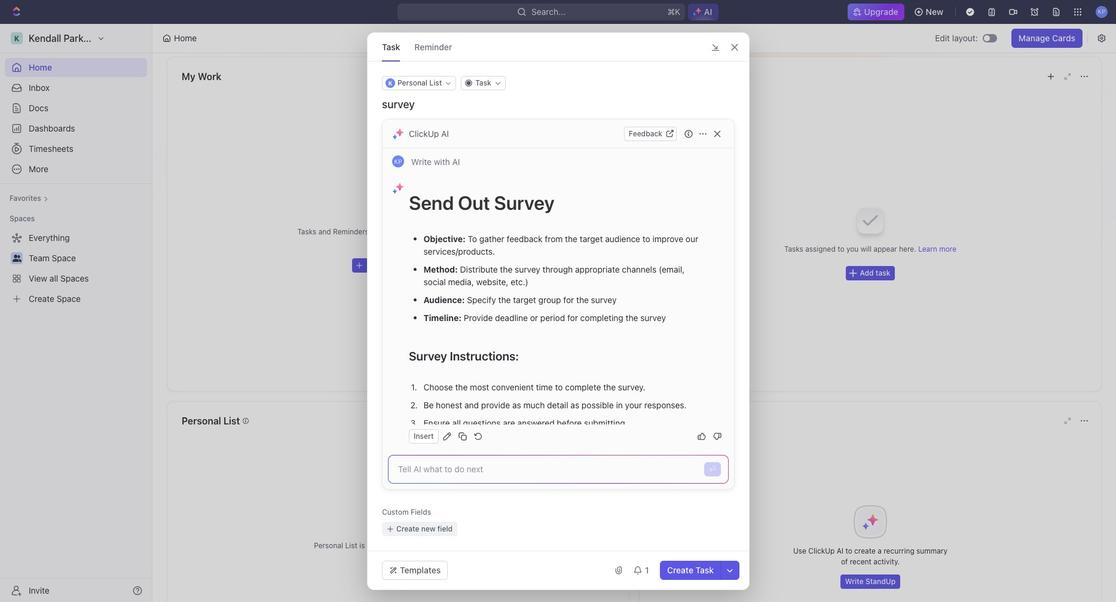 Task type: vqa. For each thing, say whether or not it's contained in the screenshot.


Task type: locate. For each thing, give the bounding box(es) containing it.
0 horizontal spatial learn
[[379, 237, 398, 246]]

0 horizontal spatial learn more link
[[379, 237, 417, 246]]

0 vertical spatial assigned
[[371, 227, 401, 236]]

add inside "button"
[[860, 269, 874, 278]]

2 vertical spatial for
[[394, 541, 403, 550]]

target
[[580, 234, 603, 244], [513, 295, 536, 305]]

personal list
[[182, 416, 240, 426]]

1 vertical spatial for
[[567, 313, 578, 323]]

1 vertical spatial write
[[846, 577, 864, 586]]

create right '1'
[[667, 565, 694, 575]]

send out survey
[[409, 191, 554, 214]]

2 horizontal spatial task
[[696, 565, 714, 575]]

1 vertical spatial home
[[29, 62, 52, 72]]

1 horizontal spatial ai
[[452, 157, 460, 167]]

2 vertical spatial ai
[[837, 547, 844, 556]]

0 horizontal spatial personal
[[182, 416, 221, 426]]

here. right 'appear' on the right of the page
[[900, 245, 917, 254]]

ai inside use clickup ai to create a recurring summary of recent activity.
[[837, 547, 844, 556]]

tasks
[[298, 227, 317, 236], [785, 245, 804, 254]]

create inside dropdown button
[[396, 524, 419, 533]]

Task name or type '/' for commands text field
[[382, 97, 737, 112]]

1 horizontal spatial home
[[174, 33, 197, 43]]

distribute the survey through appropriate channels (email, social media, website, etc.)
[[423, 264, 687, 287]]

write standup
[[846, 577, 896, 586]]

1 vertical spatial or
[[530, 313, 538, 323]]

write inside send out survey dialog
[[411, 157, 432, 167]]

insert button
[[409, 430, 438, 444]]

be
[[423, 400, 434, 410]]

clickup right use
[[809, 547, 835, 556]]

2 as from the left
[[571, 400, 579, 410]]

assigned
[[371, 227, 401, 236], [806, 245, 836, 254]]

time
[[536, 382, 553, 392]]

0 horizontal spatial and
[[319, 227, 331, 236]]

2 horizontal spatial task
[[876, 269, 891, 278]]

1 vertical spatial ai
[[452, 157, 460, 167]]

0 vertical spatial will
[[449, 227, 460, 236]]

0 horizontal spatial tasks
[[298, 227, 317, 236]]

docs
[[29, 103, 48, 113]]

0 vertical spatial clickup
[[409, 128, 439, 138]]

2 horizontal spatial survey
[[640, 313, 666, 323]]

task for add task or reminder
[[383, 261, 397, 270]]

show
[[462, 227, 480, 236]]

to inside use clickup ai to create a recurring summary of recent activity.
[[846, 547, 853, 556]]

clickup
[[409, 128, 439, 138], [809, 547, 835, 556]]

you down send
[[412, 227, 424, 236]]

you
[[412, 227, 424, 236], [435, 227, 447, 236], [847, 245, 859, 254]]

favorites
[[10, 194, 41, 203]]

0 vertical spatial write
[[411, 157, 432, 167]]

add down 'tasks and reminders assigned to you to you will show here. learn more'
[[367, 261, 381, 270]]

target up the 'appropriate'
[[580, 234, 603, 244]]

survey inside distribute the survey through appropriate channels (email, social media, website, etc.)
[[515, 264, 540, 274]]

0 horizontal spatial survey
[[409, 349, 447, 363]]

1 horizontal spatial a
[[404, 563, 408, 572]]

0 horizontal spatial survey
[[515, 264, 540, 274]]

0 horizontal spatial or
[[399, 261, 406, 270]]

ensure all questions are answered before submitting.
[[423, 418, 628, 428]]

ai up the with
[[441, 128, 449, 138]]

1 vertical spatial personal
[[314, 541, 343, 550]]

tasks inside 'tasks and reminders assigned to you to you will show here. learn more'
[[298, 227, 317, 236]]

0 vertical spatial personal
[[182, 416, 221, 426]]

reminder
[[408, 261, 439, 270]]

will
[[449, 227, 460, 236], [861, 245, 872, 254]]

list for personal list is a home for your tasks.
[[345, 541, 358, 550]]

are
[[503, 418, 515, 428]]

to right time
[[555, 382, 563, 392]]

or left period
[[530, 313, 538, 323]]

to
[[468, 234, 477, 244]]

much
[[523, 400, 545, 410]]

for
[[563, 295, 574, 305], [567, 313, 578, 323], [394, 541, 403, 550]]

ai up of
[[837, 547, 844, 556]]

1 vertical spatial list
[[345, 541, 358, 550]]

1 vertical spatial survey
[[591, 295, 617, 305]]

audience
[[605, 234, 640, 244]]

0 horizontal spatial target
[[513, 295, 536, 305]]

write for write standup
[[846, 577, 864, 586]]

learn up add task or reminder button in the top left of the page
[[379, 237, 398, 246]]

the right from
[[565, 234, 578, 244]]

to up of
[[846, 547, 853, 556]]

learn more link right 'appear' on the right of the page
[[919, 245, 957, 254]]

1 button
[[628, 561, 655, 580]]

task for add task
[[876, 269, 891, 278]]

learn right 'appear' on the right of the page
[[919, 245, 938, 254]]

honest
[[436, 400, 462, 410]]

0 horizontal spatial as
[[512, 400, 521, 410]]

the right completing
[[626, 313, 638, 323]]

will inside 'tasks and reminders assigned to you to you will show here. learn more'
[[449, 227, 460, 236]]

your down create new field button
[[405, 541, 420, 550]]

and down most
[[464, 400, 479, 410]]

1 horizontal spatial learn more link
[[919, 245, 957, 254]]

1 vertical spatial and
[[464, 400, 479, 410]]

or left reminder
[[399, 261, 406, 270]]

task inside button
[[410, 563, 425, 572]]

the inside distribute the survey through appropriate channels (email, social media, website, etc.)
[[500, 264, 512, 274]]

survey up completing
[[591, 295, 617, 305]]

write left the with
[[411, 157, 432, 167]]

tree inside sidebar navigation
[[5, 228, 147, 309]]

survey down channels
[[640, 313, 666, 323]]

questions
[[463, 418, 501, 428]]

learn more link for to
[[379, 237, 417, 246]]

1 button
[[628, 561, 655, 580]]

1 vertical spatial clickup
[[809, 547, 835, 556]]

task button
[[382, 33, 400, 61]]

tasks for tasks assigned to you will appear here. learn more
[[785, 245, 804, 254]]

1 vertical spatial target
[[513, 295, 536, 305]]

learn inside 'tasks and reminders assigned to you to you will show here. learn more'
[[379, 237, 398, 246]]

create
[[396, 524, 419, 533], [379, 563, 402, 572], [667, 565, 694, 575]]

1 horizontal spatial clickup
[[809, 547, 835, 556]]

0 vertical spatial and
[[319, 227, 331, 236]]

to
[[403, 227, 410, 236], [426, 227, 433, 236], [643, 234, 650, 244], [838, 245, 845, 254], [555, 382, 563, 392], [846, 547, 853, 556]]

survey up 'etc.)'
[[515, 264, 540, 274]]

add inside button
[[367, 261, 381, 270]]

home up my
[[174, 33, 197, 43]]

task down 'tasks and reminders assigned to you to you will show here. learn more'
[[383, 261, 397, 270]]

survey up feedback
[[494, 191, 554, 214]]

0 horizontal spatial add
[[367, 261, 381, 270]]

for right home
[[394, 541, 403, 550]]

0 vertical spatial for
[[563, 295, 574, 305]]

0 vertical spatial survey
[[515, 264, 540, 274]]

clickup inside use clickup ai to create a recurring summary of recent activity.
[[809, 547, 835, 556]]

target down 'etc.)'
[[513, 295, 536, 305]]

0 vertical spatial or
[[399, 261, 406, 270]]

1 horizontal spatial add
[[860, 269, 874, 278]]

add for add task or reminder
[[367, 261, 381, 270]]

add
[[367, 261, 381, 270], [860, 269, 874, 278]]

list for personal list
[[224, 416, 240, 426]]

the up the possible
[[603, 382, 616, 392]]

write standup button
[[841, 575, 901, 589]]

0 vertical spatial your
[[625, 400, 642, 410]]

0 vertical spatial here.
[[482, 227, 499, 236]]

answered
[[517, 418, 555, 428]]

task inside "button"
[[876, 269, 891, 278]]

0 horizontal spatial a
[[367, 541, 371, 550]]

0 horizontal spatial clickup
[[409, 128, 439, 138]]

write inside 'button'
[[846, 577, 864, 586]]

the up 'etc.)'
[[500, 264, 512, 274]]

1 horizontal spatial survey
[[591, 295, 617, 305]]

the up completing
[[576, 295, 589, 305]]

survey instructions:
[[409, 349, 519, 363]]

as right the detail
[[571, 400, 579, 410]]

1 horizontal spatial your
[[625, 400, 642, 410]]

0 horizontal spatial ai
[[441, 128, 449, 138]]

1 horizontal spatial task
[[410, 563, 425, 572]]

timeline:
[[423, 313, 461, 323]]

list
[[224, 416, 240, 426], [345, 541, 358, 550]]

your right in
[[625, 400, 642, 410]]

and left reminders
[[319, 227, 331, 236]]

0 horizontal spatial task
[[383, 261, 397, 270]]

write down recent on the right of the page
[[846, 577, 864, 586]]

upgrade link
[[848, 4, 905, 20]]

will left 'appear' on the right of the page
[[861, 245, 872, 254]]

add down tasks assigned to you will appear here. learn more
[[860, 269, 874, 278]]

inbox
[[29, 83, 50, 93]]

1 vertical spatial your
[[405, 541, 420, 550]]

learn more link for here.
[[919, 245, 957, 254]]

you up add task "button"
[[847, 245, 859, 254]]

0 horizontal spatial task
[[382, 42, 400, 52]]

1 horizontal spatial and
[[464, 400, 479, 410]]

0 vertical spatial ai
[[441, 128, 449, 138]]

1 horizontal spatial task
[[475, 78, 491, 87]]

0 horizontal spatial will
[[449, 227, 460, 236]]

learn more link up add task or reminder button in the top left of the page
[[379, 237, 417, 246]]

1 horizontal spatial or
[[530, 313, 538, 323]]

create inside button
[[379, 563, 402, 572]]

home up inbox
[[29, 62, 52, 72]]

custom
[[382, 508, 409, 516]]

possible
[[582, 400, 614, 410]]

survey up choose
[[409, 349, 447, 363]]

tree
[[5, 228, 147, 309]]

dashboards link
[[5, 119, 147, 138]]

task button
[[461, 76, 506, 90]]

my
[[182, 71, 196, 82]]

or inside send out survey dialog
[[530, 313, 538, 323]]

1 horizontal spatial will
[[861, 245, 872, 254]]

1 vertical spatial task
[[475, 78, 491, 87]]

docs link
[[5, 99, 147, 118]]

1 horizontal spatial personal
[[314, 541, 343, 550]]

to inside to gather feedback from the target audience to improve our services/products.
[[643, 234, 650, 244]]

create
[[855, 547, 876, 556]]

0 horizontal spatial write
[[411, 157, 432, 167]]

1 vertical spatial here.
[[900, 245, 917, 254]]

survey.
[[618, 382, 645, 392]]

activity.
[[874, 557, 900, 566]]

create down home
[[379, 563, 402, 572]]

and inside 'tasks and reminders assigned to you to you will show here. learn more'
[[319, 227, 331, 236]]

detail
[[547, 400, 568, 410]]

new
[[926, 7, 944, 17]]

to gather feedback from the target audience to improve our services/products.
[[423, 234, 701, 256]]

0 horizontal spatial more
[[400, 237, 417, 246]]

0 horizontal spatial list
[[224, 416, 240, 426]]

1 horizontal spatial tasks
[[785, 245, 804, 254]]

here. right to
[[482, 227, 499, 236]]

task inside button
[[383, 261, 397, 270]]

0 vertical spatial list
[[224, 416, 240, 426]]

1 horizontal spatial here.
[[900, 245, 917, 254]]

task down 'appear' on the right of the page
[[876, 269, 891, 278]]

ai right the with
[[452, 157, 460, 167]]

will left show
[[449, 227, 460, 236]]

gather
[[479, 234, 504, 244]]

1 horizontal spatial as
[[571, 400, 579, 410]]

survey
[[515, 264, 540, 274], [591, 295, 617, 305], [640, 313, 666, 323]]

1 horizontal spatial write
[[846, 577, 864, 586]]

create task
[[667, 565, 714, 575]]

audience: specify the target group for the survey
[[423, 295, 617, 305]]

2 horizontal spatial ai
[[837, 547, 844, 556]]

fields
[[411, 508, 431, 516]]

1 vertical spatial tasks
[[785, 245, 804, 254]]

kp
[[394, 158, 402, 165]]

0 vertical spatial task
[[382, 42, 400, 52]]

audience:
[[423, 295, 465, 305]]

1 horizontal spatial list
[[345, 541, 358, 550]]

create task button
[[660, 561, 721, 580]]

create down custom fields
[[396, 524, 419, 533]]

0 horizontal spatial here.
[[482, 227, 499, 236]]

write for write with ai
[[411, 157, 432, 167]]

0 horizontal spatial you
[[412, 227, 424, 236]]

0 vertical spatial survey
[[494, 191, 554, 214]]

for for completing
[[567, 313, 578, 323]]

sidebar navigation
[[0, 24, 153, 602]]

0 horizontal spatial assigned
[[371, 227, 401, 236]]

as left much
[[512, 400, 521, 410]]

to left improve
[[643, 234, 650, 244]]

for right period
[[567, 313, 578, 323]]

recent
[[850, 557, 872, 566]]

for right group
[[563, 295, 574, 305]]

through
[[543, 264, 573, 274]]

2 horizontal spatial a
[[878, 547, 882, 556]]

target inside to gather feedback from the target audience to improve our services/products.
[[580, 234, 603, 244]]

task down tasks.
[[410, 563, 425, 572]]

you up services/products.
[[435, 227, 447, 236]]

2 vertical spatial task
[[696, 565, 714, 575]]

clickup up write with ai
[[409, 128, 439, 138]]

1 vertical spatial assigned
[[806, 245, 836, 254]]

0 horizontal spatial home
[[29, 62, 52, 72]]

1 horizontal spatial target
[[580, 234, 603, 244]]

templates
[[400, 565, 441, 575]]

0 vertical spatial tasks
[[298, 227, 317, 236]]

0 vertical spatial target
[[580, 234, 603, 244]]

tasks.
[[422, 541, 442, 550]]



Task type: describe. For each thing, give the bounding box(es) containing it.
period
[[540, 313, 565, 323]]

1 horizontal spatial assigned
[[806, 245, 836, 254]]

instructions:
[[450, 349, 519, 363]]

completing
[[580, 313, 623, 323]]

reminder
[[414, 42, 452, 52]]

website,
[[476, 277, 508, 287]]

new button
[[910, 2, 951, 22]]

media,
[[448, 277, 474, 287]]

ai for use
[[837, 547, 844, 556]]

ensure
[[423, 418, 450, 428]]

reminders
[[333, 227, 369, 236]]

standup
[[866, 577, 896, 586]]

feedback
[[629, 129, 662, 138]]

before
[[557, 418, 582, 428]]

provide
[[464, 313, 493, 323]]

personal for personal list
[[182, 416, 221, 426]]

upgrade
[[865, 7, 899, 17]]

to left 'appear' on the right of the page
[[838, 245, 845, 254]]

personal for personal list is a home for your tasks.
[[314, 541, 343, 550]]

add task
[[860, 269, 891, 278]]

home
[[373, 541, 392, 550]]

add for add task
[[860, 269, 874, 278]]

create for create task
[[667, 565, 694, 575]]

responses.
[[644, 400, 687, 410]]

improve
[[653, 234, 683, 244]]

clickup inside send out survey dialog
[[409, 128, 439, 138]]

tasks and reminders assigned to you to you will show here. learn more
[[298, 227, 499, 246]]

1 horizontal spatial more
[[940, 245, 957, 254]]

appear
[[874, 245, 898, 254]]

most
[[470, 382, 489, 392]]

favorites button
[[5, 191, 53, 206]]

timesheets link
[[5, 139, 147, 159]]

feedback button
[[624, 127, 677, 141]]

⏎ button
[[704, 462, 721, 476]]

a inside button
[[404, 563, 408, 572]]

the inside to gather feedback from the target audience to improve our services/products.
[[565, 234, 578, 244]]

specify
[[467, 295, 496, 305]]

for for your
[[394, 541, 403, 550]]

timeline: provide deadline or period for completing the survey
[[423, 313, 668, 323]]

create a task button
[[367, 560, 430, 575]]

with
[[434, 157, 450, 167]]

create a task
[[379, 563, 425, 572]]

templates button
[[382, 561, 448, 580]]

ai for write
[[452, 157, 460, 167]]

home inside home 'link'
[[29, 62, 52, 72]]

social
[[423, 277, 446, 287]]

⌘k
[[668, 7, 681, 17]]

1 vertical spatial will
[[861, 245, 872, 254]]

feedback
[[507, 234, 543, 244]]

create new field button
[[382, 522, 457, 536]]

send
[[409, 191, 454, 214]]

2 vertical spatial survey
[[640, 313, 666, 323]]

for for the
[[563, 295, 574, 305]]

create new field button
[[382, 522, 457, 536]]

all
[[452, 418, 461, 428]]

insert
[[414, 432, 434, 441]]

choose
[[423, 382, 453, 392]]

1 vertical spatial survey
[[409, 349, 447, 363]]

inbox link
[[5, 78, 147, 97]]

tasks for tasks and reminders assigned to you to you will show here. learn more
[[298, 227, 317, 236]]

2 horizontal spatial you
[[847, 245, 859, 254]]

or inside add task or reminder button
[[399, 261, 406, 270]]

1 horizontal spatial survey
[[494, 191, 554, 214]]

my work
[[182, 71, 222, 82]]

add task or reminder button
[[353, 258, 444, 273]]

choose the most convenient time to complete the survey.
[[423, 382, 645, 392]]

invite
[[29, 585, 50, 595]]

and inside send out survey dialog
[[464, 400, 479, 410]]

create new field
[[396, 524, 453, 533]]

appropriate
[[575, 264, 620, 274]]

manage cards
[[1019, 33, 1076, 43]]

the up deadline
[[498, 295, 511, 305]]

assigned inside 'tasks and reminders assigned to you to you will show here. learn more'
[[371, 227, 401, 236]]

your inside send out survey dialog
[[625, 400, 642, 410]]

1 horizontal spatial learn
[[919, 245, 938, 254]]

create for create a task
[[379, 563, 402, 572]]

to up add task or reminder
[[403, 227, 410, 236]]

here. inside 'tasks and reminders assigned to you to you will show here. learn more'
[[482, 227, 499, 236]]

use clickup ai to create a recurring summary of recent activity.
[[794, 547, 948, 566]]

home link
[[5, 58, 147, 77]]

task inside button
[[696, 565, 714, 575]]

⏎
[[709, 464, 716, 473]]

clickup ai
[[409, 128, 449, 138]]

the left most
[[455, 382, 468, 392]]

1 as from the left
[[512, 400, 521, 410]]

Tell AI what to do next text field
[[398, 463, 697, 475]]

submitting.
[[584, 418, 628, 428]]

new
[[421, 524, 435, 533]]

convenient
[[491, 382, 534, 392]]

a inside use clickup ai to create a recurring summary of recent activity.
[[878, 547, 882, 556]]

add task button
[[846, 266, 896, 281]]

channels
[[622, 264, 657, 274]]

timesheets
[[29, 144, 73, 154]]

in
[[616, 400, 623, 410]]

to down send
[[426, 227, 433, 236]]

dashboards
[[29, 123, 75, 133]]

manage cards button
[[1012, 29, 1083, 48]]

(email,
[[659, 264, 685, 274]]

be honest and provide as much detail as possible in your responses.
[[423, 400, 687, 410]]

send out survey dialog
[[367, 32, 750, 602]]

field
[[437, 524, 453, 533]]

add task or reminder
[[367, 261, 439, 270]]

edit layout:
[[936, 33, 978, 43]]

method:
[[423, 264, 458, 274]]

group
[[538, 295, 561, 305]]

task inside dropdown button
[[475, 78, 491, 87]]

write with ai
[[409, 157, 462, 167]]

is
[[360, 541, 365, 550]]

deadline
[[495, 313, 528, 323]]

0 vertical spatial home
[[174, 33, 197, 43]]

more inside 'tasks and reminders assigned to you to you will show here. learn more'
[[400, 237, 417, 246]]

use
[[794, 547, 807, 556]]

1 horizontal spatial you
[[435, 227, 447, 236]]

from
[[545, 234, 563, 244]]

recurring
[[884, 547, 915, 556]]

work
[[198, 71, 222, 82]]

manage
[[1019, 33, 1050, 43]]

create for create new field
[[396, 524, 419, 533]]

0 horizontal spatial your
[[405, 541, 420, 550]]



